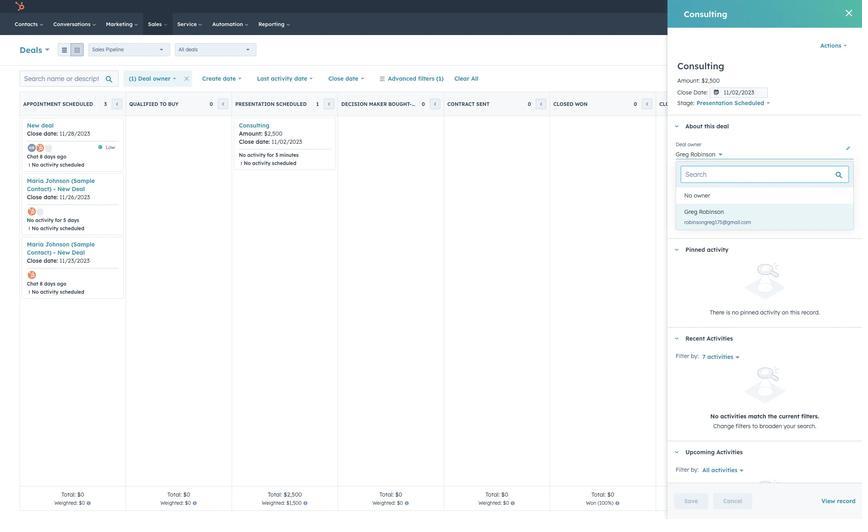 Task type: describe. For each thing, give the bounding box(es) containing it.
close date
[[328, 75, 358, 82]]

cancel button
[[713, 494, 753, 510]]

MM/DD/YYYY text field
[[710, 88, 768, 98]]

advanced filters (1)
[[388, 75, 444, 82]]

total: $0 for won
[[592, 492, 615, 499]]

activities for all
[[712, 467, 738, 474]]

notifications image
[[799, 4, 806, 11]]

weighted: for presentation
[[262, 501, 285, 507]]

total: for contract sent
[[486, 492, 500, 499]]

date inside 'popup button'
[[294, 75, 307, 82]]

marketing link
[[101, 13, 143, 35]]

total: $2,500
[[268, 492, 302, 499]]

: up date:
[[699, 77, 700, 84]]

record
[[837, 498, 856, 505]]

deal inside maria johnson (sample contact) - new deal close date : 11/23/2023
[[72, 249, 85, 257]]

0 horizontal spatial to
[[160, 101, 167, 107]]

for for 5 days
[[55, 217, 62, 224]]

0 vertical spatial 3
[[104, 101, 107, 107]]

reporting
[[259, 21, 286, 27]]

upcoming activities
[[686, 449, 743, 456]]

activity inside alert
[[761, 309, 780, 317]]

weighted: $0 for sent
[[479, 501, 509, 507]]

11/28/2023
[[60, 130, 90, 137]]

upcoming
[[686, 449, 715, 456]]

create for create date
[[202, 75, 221, 82]]

deals button
[[20, 44, 50, 56]]

(1) inside button
[[436, 75, 444, 82]]

0 for decision maker bought-in
[[422, 101, 425, 107]]

weighted: $0 for to
[[160, 501, 191, 507]]

maria for maria johnson (sample contact) - new deal close date : 11/23/2023
[[27, 241, 44, 248]]

marketing
[[106, 21, 134, 27]]

all for all deals
[[179, 47, 184, 53]]

johnson for 11/26/2023
[[45, 177, 70, 185]]

automation link
[[207, 13, 254, 35]]

7 activities
[[703, 354, 734, 361]]

total: $0 for scheduled
[[61, 492, 84, 499]]

new for maria johnson (sample contact) - new deal close date : 11/26/2023
[[57, 186, 70, 193]]

buy
[[168, 101, 179, 107]]

marketplaces image
[[755, 4, 762, 11]]

qualified
[[129, 101, 158, 107]]

type
[[688, 193, 698, 199]]

filter for upcoming
[[676, 466, 689, 474]]

actions
[[821, 42, 842, 49]]

pipeline
[[106, 47, 124, 53]]

contract sent
[[447, 101, 490, 107]]

ago for 11/23/2023
[[57, 281, 66, 287]]

last for last activity date
[[257, 75, 269, 82]]

maria johnson (sample contact) - new deal link for 11/23/2023
[[27, 241, 95, 257]]

deal owner
[[676, 142, 702, 148]]

scheduled down last activity date 'popup button'
[[276, 101, 307, 107]]

closed for closed won
[[554, 101, 574, 107]]

Last contacted text field
[[676, 169, 854, 182]]

pinned
[[741, 309, 759, 317]]

0 vertical spatial consulting
[[684, 9, 728, 19]]

no inside button
[[685, 192, 692, 199]]

actions button
[[815, 38, 853, 54]]

gr link
[[27, 143, 37, 153]]

consulting amount : $2,500 close date : 11/02/2023
[[239, 122, 302, 146]]

service
[[177, 21, 198, 27]]

to inside no activities match the current filters. change filters to broaden your search.
[[753, 423, 758, 430]]

presentation for presentation scheduled
[[235, 101, 275, 107]]

0 for contract sent
[[528, 101, 531, 107]]

greg for greg robinson
[[676, 151, 689, 158]]

filter by: for upcoming activities
[[676, 466, 699, 474]]

maria for maria johnson (sample contact) - new deal close date : 11/26/2023
[[27, 177, 44, 185]]

total: $0 for sent
[[486, 492, 508, 499]]

by: for 7
[[691, 353, 699, 360]]

presentation scheduled
[[235, 101, 307, 107]]

deal type
[[676, 193, 698, 199]]

total: for presentation scheduled
[[268, 492, 282, 499]]

close inside maria johnson (sample contact) - new deal close date : 11/23/2023
[[27, 257, 42, 265]]

about this deal button
[[668, 116, 854, 138]]

save button
[[674, 494, 708, 510]]

close inside 'maria johnson (sample contact) - new deal close date : 11/26/2023'
[[27, 194, 42, 201]]

maria johnson (sample contact) - new deal close date : 11/23/2023
[[27, 241, 95, 265]]

robinson for greg robinson
[[691, 151, 716, 158]]

filters.
[[802, 413, 819, 420]]

(sample for maria johnson (sample contact) - new deal close date : 11/23/2023
[[71, 241, 95, 248]]

new for maria johnson (sample contact) - new deal close date : 11/23/2023
[[57, 249, 70, 257]]

scheduled down the search name or description search field
[[62, 101, 93, 107]]

scheduled up 'maria johnson (sample contact) - new deal close date : 11/26/2023'
[[60, 162, 84, 168]]

greg for greg robinson robinsongreg175@gmail.com
[[685, 208, 698, 216]]

close inside consulting amount : $2,500 close date : 11/02/2023
[[239, 138, 254, 146]]

no activity for 5 days
[[27, 217, 79, 224]]

help image
[[772, 4, 779, 11]]

sales for sales pipeline
[[92, 47, 104, 53]]

conversations
[[53, 21, 92, 27]]

7 activities button
[[702, 354, 743, 361]]

marketplaces button
[[750, 0, 767, 13]]

save
[[685, 498, 698, 505]]

date:
[[694, 89, 708, 96]]

7
[[703, 354, 706, 361]]

no activity scheduled for 11/28/2023
[[32, 162, 84, 168]]

this inside alert
[[790, 309, 800, 317]]

: down consulting link
[[261, 130, 263, 137]]

deal for create
[[826, 47, 836, 53]]

recent activities
[[686, 335, 733, 343]]

contact) for maria johnson (sample contact) - new deal close date : 11/26/2023
[[27, 186, 51, 193]]

pinned activity button
[[668, 239, 854, 261]]

owner inside popup button
[[153, 75, 171, 82]]

minutes
[[280, 152, 299, 158]]

presentation scheduled button
[[695, 98, 775, 109]]

priority
[[676, 215, 693, 221]]

chat for new deal close date : 11/28/2023
[[27, 154, 38, 160]]

( for won (
[[598, 501, 600, 507]]

search image
[[845, 21, 851, 27]]

greg robinson robinsongreg175@gmail.com
[[685, 208, 751, 226]]

reporting link
[[254, 13, 295, 35]]

recent activities button
[[668, 328, 854, 350]]

weighted: $0 for maker
[[373, 501, 403, 507]]

owner for deal
[[688, 142, 702, 148]]

new deal link
[[27, 122, 54, 129]]

contract
[[447, 101, 475, 107]]

closed lost
[[660, 101, 694, 107]]

all deals
[[179, 47, 198, 53]]

total: for qualified to buy
[[167, 492, 182, 499]]

1 horizontal spatial 3
[[275, 152, 278, 158]]

automation
[[212, 21, 245, 27]]

chat for maria johnson (sample contact) - new deal close date : 11/23/2023
[[27, 281, 38, 287]]

there is no pinned activity on this record.
[[710, 309, 820, 317]]

upcoming activities button
[[668, 442, 854, 464]]

scheduled down minutes
[[272, 160, 296, 166]]

total: $0 for maker
[[380, 492, 402, 499]]

search.
[[798, 423, 817, 430]]

: up no activity for 3 minutes
[[269, 138, 270, 146]]

create deal
[[809, 47, 836, 53]]

broaden
[[760, 423, 782, 430]]

presentation scheduled
[[697, 100, 764, 107]]

weighted: for appointment
[[54, 501, 78, 507]]

close inside popup button
[[328, 75, 344, 82]]

close date button
[[323, 71, 369, 87]]

close image
[[846, 10, 853, 16]]

lost
[[695, 501, 705, 507]]

clear
[[454, 75, 470, 82]]

date inside new deal close date : 11/28/2023
[[44, 130, 57, 137]]

last activity date button
[[252, 71, 318, 87]]

( for lost (
[[706, 501, 708, 507]]

scheduled down 11/23/2023
[[60, 289, 84, 295]]

(sample for maria johnson (sample contact) - new deal close date : 11/26/2023
[[71, 177, 95, 185]]

0 for qualified to buy
[[210, 101, 213, 107]]

last contacted
[[676, 164, 711, 170]]

last activity date
[[257, 75, 307, 82]]

Search search field
[[681, 166, 849, 183]]

this inside dropdown button
[[705, 123, 715, 130]]

0 for closed won
[[634, 101, 637, 107]]

date inside maria johnson (sample contact) - new deal close date : 11/23/2023
[[44, 257, 57, 265]]

(1) deal owner button
[[124, 71, 181, 87]]

won
[[586, 501, 597, 507]]

1 horizontal spatial $2,500
[[284, 492, 302, 499]]

sales pipeline button
[[89, 43, 170, 56]]

filter by: for recent activities
[[676, 353, 699, 360]]

search button
[[841, 17, 855, 31]]

there is no pinned activity on this record. alert
[[676, 263, 854, 318]]

contacts link
[[10, 13, 48, 35]]

cancel
[[724, 498, 743, 505]]

consulting inside consulting amount : $2,500 close date : 11/02/2023
[[239, 122, 270, 129]]

deals
[[186, 47, 198, 53]]

days for close
[[44, 154, 56, 160]]

greg robinson button
[[676, 147, 854, 160]]

sales pipeline
[[92, 47, 124, 53]]

total: for decision maker bought-in
[[380, 492, 394, 499]]

robinson for greg robinson robinsongreg175@gmail.com
[[699, 208, 724, 216]]

maria johnson (sample contact) - new deal link for 11/26/2023
[[27, 177, 95, 193]]

activities for recent activities
[[707, 335, 733, 343]]

settings image
[[785, 3, 793, 11]]

11/26/2023
[[60, 194, 90, 201]]

appointment
[[23, 101, 61, 107]]

current
[[779, 413, 800, 420]]

total: for closed won
[[592, 492, 606, 499]]

1 vertical spatial consulting
[[678, 60, 725, 72]]

owner for no
[[694, 192, 710, 199]]

(1) deal owner
[[129, 75, 171, 82]]

deal inside popup button
[[138, 75, 151, 82]]

calling icon image
[[737, 3, 745, 11]]

100%
[[600, 501, 612, 507]]

close inside new deal close date : 11/28/2023
[[27, 130, 42, 137]]

advanced
[[388, 75, 416, 82]]

pinned
[[686, 246, 705, 254]]

close up stage: at the right of the page
[[678, 89, 692, 96]]

activities for no
[[721, 413, 747, 420]]

Search name or description search field
[[20, 71, 119, 87]]

create date
[[202, 75, 236, 82]]

scheduled down 5
[[60, 226, 84, 232]]

maker
[[369, 101, 387, 107]]

for for 3 minutes
[[267, 152, 274, 158]]

2 horizontal spatial $2,500
[[702, 77, 720, 84]]

caret image for recent activities
[[674, 338, 679, 340]]



Task type: locate. For each thing, give the bounding box(es) containing it.
filters inside button
[[418, 75, 435, 82]]

contact) up no activity for 5 days
[[27, 186, 51, 193]]

0 vertical spatial ago
[[57, 154, 66, 160]]

0 vertical spatial this
[[705, 123, 715, 130]]

- inside maria johnson (sample contact) - new deal close date : 11/23/2023
[[53, 249, 56, 257]]

2 (1) from the left
[[436, 75, 444, 82]]

5 total: from the left
[[486, 492, 500, 499]]

0
[[210, 101, 213, 107], [422, 101, 425, 107], [528, 101, 531, 107], [634, 101, 637, 107], [740, 101, 743, 107]]

johnson
[[45, 177, 70, 185], [45, 241, 70, 248]]

1 vertical spatial to
[[753, 423, 758, 430]]

deal up 11/23/2023
[[72, 249, 85, 257]]

all down upcoming
[[703, 467, 710, 474]]

1 weighted: $0 from the left
[[54, 501, 85, 507]]

alert containing no activities match the current filters.
[[676, 366, 854, 431]]

0 vertical spatial caret image
[[674, 126, 679, 128]]

weighted: for qualified
[[160, 501, 184, 507]]

chat 8 days ago for 11/28/2023
[[27, 154, 66, 160]]

1 vertical spatial activities
[[717, 449, 743, 456]]

greg inside greg robinson robinsongreg175@gmail.com
[[685, 208, 698, 216]]

1 vertical spatial chat 8 days ago
[[27, 281, 66, 287]]

0 horizontal spatial $2,500
[[264, 130, 282, 137]]

2 maria from the top
[[27, 241, 44, 248]]

caret image for pinned activity
[[674, 249, 679, 251]]

no activity scheduled down no activity for 5 days
[[32, 226, 84, 232]]

1 contact) from the top
[[27, 186, 51, 193]]

closed left won
[[554, 101, 574, 107]]

2 ) from the left
[[715, 501, 717, 507]]

- for 11/26/2023
[[53, 186, 56, 193]]

maria down gr link
[[27, 177, 44, 185]]

total: for closed lost
[[698, 492, 712, 499]]

1 - from the top
[[53, 186, 56, 193]]

0 horizontal spatial all
[[179, 47, 184, 53]]

last for last contacted
[[676, 164, 686, 170]]

0 vertical spatial chat
[[27, 154, 38, 160]]

2 vertical spatial consulting
[[239, 122, 270, 129]]

days for (sample
[[44, 281, 56, 287]]

new up 11/26/2023
[[57, 186, 70, 193]]

activity inside 'popup button'
[[271, 75, 293, 82]]

johnson inside 'maria johnson (sample contact) - new deal close date : 11/26/2023'
[[45, 177, 70, 185]]

amount : $2,500
[[678, 77, 720, 84]]

greg robinson image
[[816, 3, 824, 10]]

1 horizontal spatial (
[[706, 501, 708, 507]]

upgrade image
[[702, 3, 709, 11]]

( right won on the bottom right
[[598, 501, 600, 507]]

caret image
[[674, 126, 679, 128], [674, 249, 679, 251], [674, 338, 679, 340]]

$2,500 up $1,500 on the left of page
[[284, 492, 302, 499]]

contacted
[[687, 164, 711, 170]]

2 filter from the top
[[676, 466, 689, 474]]

2 vertical spatial owner
[[694, 192, 710, 199]]

activities
[[708, 354, 734, 361], [721, 413, 747, 420], [712, 467, 738, 474]]

1 horizontal spatial filters
[[736, 423, 751, 430]]

robinson up the contacted
[[691, 151, 716, 158]]

no owner
[[685, 192, 710, 199]]

1 vertical spatial all
[[471, 75, 479, 82]]

0 horizontal spatial sales
[[92, 47, 104, 53]]

close up decision
[[328, 75, 344, 82]]

total: for appointment scheduled
[[61, 492, 76, 499]]

1 vertical spatial -
[[53, 249, 56, 257]]

0 vertical spatial to
[[160, 101, 167, 107]]

11/02/2023
[[272, 138, 302, 146]]

date up 'presentation scheduled'
[[294, 75, 307, 82]]

date left 11/23/2023
[[44, 257, 57, 265]]

close down the new deal link
[[27, 130, 42, 137]]

date inside 'maria johnson (sample contact) - new deal close date : 11/26/2023'
[[44, 194, 57, 201]]

1 maria from the top
[[27, 177, 44, 185]]

filter
[[676, 353, 689, 360], [676, 466, 689, 474]]

2 ago from the top
[[57, 281, 66, 287]]

last left the contacted
[[676, 164, 686, 170]]

0 vertical spatial $2,500
[[702, 77, 720, 84]]

2 vertical spatial caret image
[[674, 338, 679, 340]]

1 vertical spatial chat
[[27, 281, 38, 287]]

0%
[[708, 501, 715, 507]]

0 vertical spatial contact)
[[27, 186, 51, 193]]

sales left pipeline
[[92, 47, 104, 53]]

1 8 from the top
[[40, 154, 43, 160]]

(1) up qualified
[[129, 75, 136, 82]]

for
[[267, 152, 274, 158], [55, 217, 62, 224]]

2 weighted: $0 from the left
[[160, 501, 191, 507]]

consulting up amount : $2,500
[[678, 60, 725, 72]]

recent
[[686, 335, 705, 343]]

1 horizontal spatial all
[[471, 75, 479, 82]]

1 horizontal spatial this
[[790, 309, 800, 317]]

: left 11/26/2023
[[57, 194, 58, 201]]

in
[[412, 101, 418, 107]]

0 vertical spatial filter by:
[[676, 353, 699, 360]]

0 vertical spatial days
[[44, 154, 56, 160]]

1 ago from the top
[[57, 154, 66, 160]]

decision
[[341, 101, 368, 107]]

( right "lost"
[[706, 501, 708, 507]]

0 horizontal spatial for
[[55, 217, 62, 224]]

list box containing no owner
[[676, 188, 854, 230]]

deals banner
[[20, 41, 843, 57]]

decision maker bought-in
[[341, 101, 418, 107]]

1 weighted: from the left
[[54, 501, 78, 507]]

johnson up 11/23/2023
[[45, 241, 70, 248]]

2 caret image from the top
[[674, 249, 679, 251]]

1 vertical spatial filter
[[676, 466, 689, 474]]

1 vertical spatial filter by:
[[676, 466, 699, 474]]

0 vertical spatial johnson
[[45, 177, 70, 185]]

activity inside dropdown button
[[707, 246, 729, 254]]

2 maria johnson (sample contact) - new deal link from the top
[[27, 241, 95, 257]]

greg down type
[[685, 208, 698, 216]]

activities inside dropdown button
[[717, 449, 743, 456]]

create down search hubspot search box
[[809, 47, 825, 53]]

0 horizontal spatial deal
[[41, 122, 54, 129]]

closed left lost
[[660, 101, 680, 107]]

1 caret image from the top
[[674, 126, 679, 128]]

all
[[179, 47, 184, 53], [471, 75, 479, 82], [703, 467, 710, 474]]

1 maria johnson (sample contact) - new deal link from the top
[[27, 177, 95, 193]]

0 vertical spatial sales
[[148, 21, 163, 27]]

1 (sample from the top
[[71, 177, 95, 185]]

deal inside new deal close date : 11/28/2023
[[41, 122, 54, 129]]

record.
[[802, 309, 820, 317]]

music
[[825, 3, 840, 10]]

1 vertical spatial last
[[676, 164, 686, 170]]

0 horizontal spatial )
[[612, 501, 614, 507]]

this right on
[[790, 309, 800, 317]]

all right clear
[[471, 75, 479, 82]]

0 vertical spatial last
[[257, 75, 269, 82]]

$1,500
[[286, 501, 302, 507]]

activities for upcoming activities
[[717, 449, 743, 456]]

4 weighted: from the left
[[373, 501, 396, 507]]

0 vertical spatial greg
[[676, 151, 689, 158]]

upgrade
[[711, 4, 733, 10]]

no inside no activities match the current filters. change filters to broaden your search.
[[711, 413, 719, 420]]

1 horizontal spatial presentation
[[697, 100, 733, 107]]

robinson inside greg robinson robinsongreg175@gmail.com
[[699, 208, 724, 216]]

by: for all
[[691, 466, 699, 474]]

1
[[316, 101, 319, 107]]

1 johnson from the top
[[45, 177, 70, 185]]

0 horizontal spatial presentation
[[235, 101, 275, 107]]

2 chat from the top
[[27, 281, 38, 287]]

2 vertical spatial all
[[703, 467, 710, 474]]

date down all deals popup button
[[223, 75, 236, 82]]

deal
[[826, 47, 836, 53], [41, 122, 54, 129], [717, 123, 729, 130]]

4 total: from the left
[[380, 492, 394, 499]]

1 vertical spatial johnson
[[45, 241, 70, 248]]

music button
[[811, 0, 852, 13]]

(sample up 11/26/2023
[[71, 177, 95, 185]]

0 vertical spatial for
[[267, 152, 274, 158]]

owner up qualified to buy
[[153, 75, 171, 82]]

3 weighted: $0 from the left
[[373, 501, 403, 507]]

1 vertical spatial for
[[55, 217, 62, 224]]

4 weighted: $0 from the left
[[479, 501, 509, 507]]

days down new deal close date : 11/28/2023
[[44, 154, 56, 160]]

settings link
[[784, 2, 794, 11]]

filters down match on the bottom right
[[736, 423, 751, 430]]

alert
[[676, 366, 854, 431]]

0 horizontal spatial amount
[[239, 130, 261, 137]]

1 vertical spatial $2,500
[[264, 130, 282, 137]]

weighted: $0 for scheduled
[[54, 501, 85, 507]]

1 vertical spatial caret image
[[674, 249, 679, 251]]

lost
[[681, 101, 694, 107]]

2 ( from the left
[[706, 501, 708, 507]]

8 down maria johnson (sample contact) - new deal close date : 11/23/2023 in the left of the page
[[40, 281, 43, 287]]

activity
[[271, 75, 293, 82], [247, 152, 266, 158], [252, 160, 271, 166], [40, 162, 58, 168], [35, 217, 54, 224], [40, 226, 58, 232], [707, 246, 729, 254], [40, 289, 58, 295], [761, 309, 780, 317]]

close down consulting link
[[239, 138, 254, 146]]

1 horizontal spatial deal
[[717, 123, 729, 130]]

new
[[27, 122, 39, 129], [57, 186, 70, 193], [57, 249, 70, 257]]

(sample inside maria johnson (sample contact) - new deal close date : 11/23/2023
[[71, 241, 95, 248]]

0 vertical spatial new
[[27, 122, 39, 129]]

match
[[748, 413, 766, 420]]

service link
[[172, 13, 207, 35]]

caret image
[[674, 452, 679, 454]]

0 horizontal spatial filters
[[418, 75, 435, 82]]

all inside button
[[471, 75, 479, 82]]

filter by: down caret image
[[676, 466, 699, 474]]

create for create deal
[[809, 47, 825, 53]]

(sample
[[71, 177, 95, 185], [71, 241, 95, 248]]

caret image for about this deal
[[674, 126, 679, 128]]

1 vertical spatial greg
[[685, 208, 698, 216]]

caret image inside pinned activity dropdown button
[[674, 249, 679, 251]]

2 weighted: from the left
[[160, 501, 184, 507]]

filter down caret image
[[676, 466, 689, 474]]

7 activities button
[[702, 351, 745, 362]]

amount inside consulting amount : $2,500 close date : 11/02/2023
[[239, 130, 261, 137]]

contact) inside maria johnson (sample contact) - new deal close date : 11/23/2023
[[27, 249, 51, 257]]

amount
[[678, 77, 699, 84], [239, 130, 261, 137]]

maria inside maria johnson (sample contact) - new deal close date : 11/23/2023
[[27, 241, 44, 248]]

total: $0 for lost
[[698, 492, 720, 499]]

4 0 from the left
[[634, 101, 637, 107]]

deals
[[20, 45, 42, 55]]

2 vertical spatial $2,500
[[284, 492, 302, 499]]

- for 11/23/2023
[[53, 249, 56, 257]]

johnson for 11/23/2023
[[45, 241, 70, 248]]

3 total: from the left
[[268, 492, 282, 499]]

1 vertical spatial 8
[[40, 281, 43, 287]]

0 vertical spatial create
[[809, 47, 825, 53]]

2 contact) from the top
[[27, 249, 51, 257]]

deal up greg robinson
[[676, 142, 686, 148]]

1 vertical spatial filters
[[736, 423, 751, 430]]

all inside the deals banner
[[179, 47, 184, 53]]

to down match on the bottom right
[[753, 423, 758, 430]]

1 vertical spatial days
[[68, 217, 79, 224]]

create deal button
[[802, 44, 843, 57]]

closed for closed lost
[[660, 101, 680, 107]]

view record
[[822, 498, 856, 505]]

3 weighted: from the left
[[262, 501, 285, 507]]

1 horizontal spatial sales
[[148, 21, 163, 27]]

weighted:
[[54, 501, 78, 507], [160, 501, 184, 507], [262, 501, 285, 507], [373, 501, 396, 507], [479, 501, 502, 507]]

activities for 7
[[708, 354, 734, 361]]

presentation down date:
[[697, 100, 733, 107]]

4 total: $0 from the left
[[486, 492, 508, 499]]

amount up close date:
[[678, 77, 699, 84]]

0 vertical spatial filters
[[418, 75, 435, 82]]

date up no activity for 5 days
[[44, 194, 57, 201]]

new inside maria johnson (sample contact) - new deal close date : 11/23/2023
[[57, 249, 70, 257]]

ago down 11/28/2023
[[57, 154, 66, 160]]

(1) left clear
[[436, 75, 444, 82]]

deal inside button
[[826, 47, 836, 53]]

1 horizontal spatial (1)
[[436, 75, 444, 82]]

sales inside sales link
[[148, 21, 163, 27]]

1 ( from the left
[[598, 501, 600, 507]]

filter for recent
[[676, 353, 689, 360]]

caret image left pinned
[[674, 249, 679, 251]]

(
[[598, 501, 600, 507], [706, 501, 708, 507]]

filter by:
[[676, 353, 699, 360], [676, 466, 699, 474]]

to left buy
[[160, 101, 167, 107]]

filters right advanced at the top of the page
[[418, 75, 435, 82]]

owner up greg robinson robinsongreg175@gmail.com
[[694, 192, 710, 199]]

days right 5
[[68, 217, 79, 224]]

2 by: from the top
[[691, 466, 699, 474]]

2 0 from the left
[[422, 101, 425, 107]]

sales inside sales pipeline popup button
[[92, 47, 104, 53]]

maria johnson (sample contact) - new deal link up 11/26/2023
[[27, 177, 95, 193]]

1 vertical spatial (sample
[[71, 241, 95, 248]]

presentation inside presentation scheduled popup button
[[697, 100, 733, 107]]

1 vertical spatial 3
[[275, 152, 278, 158]]

owner
[[153, 75, 171, 82], [688, 142, 702, 148], [694, 192, 710, 199]]

new up gr link
[[27, 122, 39, 129]]

1 ) from the left
[[612, 501, 614, 507]]

create inside create deal button
[[809, 47, 825, 53]]

Search HubSpot search field
[[748, 17, 848, 31]]

1 vertical spatial owner
[[688, 142, 702, 148]]

2 total: from the left
[[167, 492, 182, 499]]

1 vertical spatial by:
[[691, 466, 699, 474]]

total: $0 for to
[[167, 492, 190, 499]]

11/23/2023
[[60, 257, 90, 265]]

chat 8 days ago down maria johnson (sample contact) - new deal close date : 11/23/2023 in the left of the page
[[27, 281, 66, 287]]

) for 0%
[[715, 501, 717, 507]]

maria inside 'maria johnson (sample contact) - new deal close date : 11/26/2023'
[[27, 177, 44, 185]]

conversations link
[[48, 13, 101, 35]]

2 total: $0 from the left
[[167, 492, 190, 499]]

stage:
[[678, 100, 695, 107]]

activities inside "dropdown button"
[[707, 335, 733, 343]]

2 closed from the left
[[660, 101, 680, 107]]

all deals button
[[175, 43, 257, 56]]

0 vertical spatial (sample
[[71, 177, 95, 185]]

presentation for presentation scheduled
[[697, 100, 733, 107]]

by: left 7
[[691, 353, 699, 360]]

activities inside no activities match the current filters. change filters to broaden your search.
[[721, 413, 747, 420]]

clear all
[[454, 75, 479, 82]]

0 vertical spatial 8
[[40, 154, 43, 160]]

maria down no activity for 5 days
[[27, 241, 44, 248]]

about
[[686, 123, 703, 130]]

3 left minutes
[[275, 152, 278, 158]]

1 closed from the left
[[554, 101, 574, 107]]

(1)
[[129, 75, 136, 82], [436, 75, 444, 82]]

1 total: from the left
[[61, 492, 76, 499]]

closed
[[554, 101, 574, 107], [660, 101, 680, 107]]

bought-
[[389, 101, 412, 107]]

2 (sample from the top
[[71, 241, 95, 248]]

all for all activities
[[703, 467, 710, 474]]

menu containing music
[[701, 0, 853, 13]]

your
[[784, 423, 796, 430]]

activities down "upcoming activities" on the bottom
[[712, 467, 738, 474]]

1 vertical spatial activities
[[721, 413, 747, 420]]

close up no activity for 5 days
[[27, 194, 42, 201]]

1 vertical spatial maria johnson (sample contact) - new deal link
[[27, 241, 95, 257]]

ago for 11/28/2023
[[57, 154, 66, 160]]

chat 8 days ago down gr link
[[27, 154, 66, 160]]

0 horizontal spatial create
[[202, 75, 221, 82]]

chat 8 days ago for 11/23/2023
[[27, 281, 66, 287]]

2 vertical spatial activities
[[712, 467, 738, 474]]

group inside the deals banner
[[58, 43, 84, 56]]

sent
[[476, 101, 490, 107]]

1 vertical spatial contact)
[[27, 249, 51, 257]]

1 chat from the top
[[27, 154, 38, 160]]

on
[[782, 309, 789, 317]]

list box
[[676, 188, 854, 230]]

1 horizontal spatial amount
[[678, 77, 699, 84]]

date up no activity for 3 minutes
[[256, 138, 269, 146]]

0 vertical spatial all
[[179, 47, 184, 53]]

by: down upcoming
[[691, 466, 699, 474]]

hubspot link
[[10, 2, 31, 11]]

new inside 'maria johnson (sample contact) - new deal close date : 11/26/2023'
[[57, 186, 70, 193]]

contact) inside 'maria johnson (sample contact) - new deal close date : 11/26/2023'
[[27, 186, 51, 193]]

all activities
[[703, 467, 738, 474]]

contacts
[[15, 21, 39, 27]]

sales left service
[[148, 21, 163, 27]]

activities right 7
[[708, 354, 734, 361]]

last up 'presentation scheduled'
[[257, 75, 269, 82]]

for left minutes
[[267, 152, 274, 158]]

6 total: from the left
[[592, 492, 606, 499]]

consulting down 'presentation scheduled'
[[239, 122, 270, 129]]

date inside consulting amount : $2,500 close date : 11/02/2023
[[256, 138, 269, 146]]

(sample inside 'maria johnson (sample contact) - new deal close date : 11/26/2023'
[[71, 177, 95, 185]]

1 filter from the top
[[676, 353, 689, 360]]

low
[[106, 145, 115, 151]]

no activity for 3 minutes
[[239, 152, 299, 158]]

(1) inside popup button
[[129, 75, 136, 82]]

1 by: from the top
[[691, 353, 699, 360]]

0 vertical spatial -
[[53, 186, 56, 193]]

- inside 'maria johnson (sample contact) - new deal close date : 11/26/2023'
[[53, 186, 56, 193]]

owner inside button
[[694, 192, 710, 199]]

maria johnson (sample contact) - new deal close date : 11/26/2023
[[27, 177, 95, 201]]

1 vertical spatial robinson
[[699, 208, 724, 216]]

close
[[328, 75, 344, 82], [678, 89, 692, 96], [27, 130, 42, 137], [239, 138, 254, 146], [27, 194, 42, 201], [27, 257, 42, 265]]

) right won on the bottom right
[[612, 501, 614, 507]]

caret image inside recent activities "dropdown button"
[[674, 338, 679, 340]]

johnson inside maria johnson (sample contact) - new deal close date : 11/23/2023
[[45, 241, 70, 248]]

1 horizontal spatial last
[[676, 164, 686, 170]]

pinned activity
[[686, 246, 729, 254]]

0 vertical spatial activities
[[707, 335, 733, 343]]

8 for new deal close date : 11/28/2023
[[40, 154, 43, 160]]

deal inside dropdown button
[[717, 123, 729, 130]]

2 chat 8 days ago from the top
[[27, 281, 66, 287]]

all left deals
[[179, 47, 184, 53]]

2 vertical spatial new
[[57, 249, 70, 257]]

hubspot image
[[15, 2, 24, 11]]

no activity scheduled
[[244, 160, 296, 166], [32, 162, 84, 168], [32, 226, 84, 232], [32, 289, 84, 295]]

1 total: $0 from the left
[[61, 492, 84, 499]]

8
[[40, 154, 43, 160], [40, 281, 43, 287]]

5
[[63, 217, 66, 224]]

sales for sales
[[148, 21, 163, 27]]

5 weighted: from the left
[[479, 501, 502, 507]]

1 0 from the left
[[210, 101, 213, 107]]

1 vertical spatial ago
[[57, 281, 66, 287]]

group
[[58, 43, 84, 56]]

deal for new
[[41, 122, 54, 129]]

1 filter by: from the top
[[676, 353, 699, 360]]

calling icon button
[[734, 1, 748, 12]]

deal up 11/26/2023
[[72, 186, 85, 193]]

consulting left calling icon
[[684, 9, 728, 19]]

create inside create date popup button
[[202, 75, 221, 82]]

2 horizontal spatial deal
[[826, 47, 836, 53]]

) right "lost"
[[715, 501, 717, 507]]

2 vertical spatial days
[[44, 281, 56, 287]]

: inside 'maria johnson (sample contact) - new deal close date : 11/26/2023'
[[57, 194, 58, 201]]

last inside 'popup button'
[[257, 75, 269, 82]]

(sample up 11/23/2023
[[71, 241, 95, 248]]

weighted: for contract
[[479, 501, 502, 507]]

0 horizontal spatial (1)
[[129, 75, 136, 82]]

$0
[[77, 492, 84, 499], [183, 492, 190, 499], [395, 492, 402, 499], [501, 492, 508, 499], [608, 492, 615, 499], [713, 492, 720, 499], [79, 501, 85, 507], [185, 501, 191, 507], [397, 501, 403, 507], [503, 501, 509, 507]]

6 total: $0 from the left
[[698, 492, 720, 499]]

for left 5
[[55, 217, 62, 224]]

greg inside dropdown button
[[676, 151, 689, 158]]

0 vertical spatial amount
[[678, 77, 699, 84]]

no activity scheduled for 11/23/2023
[[32, 289, 84, 295]]

1 vertical spatial amount
[[239, 130, 261, 137]]

days down maria johnson (sample contact) - new deal close date : 11/23/2023 in the left of the page
[[44, 281, 56, 287]]

3 0 from the left
[[528, 101, 531, 107]]

1 vertical spatial maria
[[27, 241, 44, 248]]

last
[[257, 75, 269, 82], [676, 164, 686, 170]]

2 - from the top
[[53, 249, 56, 257]]

0 vertical spatial by:
[[691, 353, 699, 360]]

0 vertical spatial activities
[[708, 354, 734, 361]]

filter left 7
[[676, 353, 689, 360]]

change
[[714, 423, 734, 430]]

1 horizontal spatial create
[[809, 47, 825, 53]]

consulting
[[684, 9, 728, 19], [678, 60, 725, 72], [239, 122, 270, 129]]

$2,500 inside consulting amount : $2,500 close date : 11/02/2023
[[264, 130, 282, 137]]

no activity scheduled for 11/26/2023
[[32, 226, 84, 232]]

closed won
[[554, 101, 588, 107]]

0 horizontal spatial last
[[257, 75, 269, 82]]

: inside maria johnson (sample contact) - new deal close date : 11/23/2023
[[57, 257, 58, 265]]

: left 11/23/2023
[[57, 257, 58, 265]]

0 vertical spatial filter
[[676, 353, 689, 360]]

3
[[104, 101, 107, 107], [275, 152, 278, 158]]

: inside new deal close date : 11/28/2023
[[57, 130, 58, 137]]

1 horizontal spatial to
[[753, 423, 758, 430]]

presentation up consulting link
[[235, 101, 275, 107]]

0 vertical spatial chat 8 days ago
[[27, 154, 66, 160]]

1 chat 8 days ago from the top
[[27, 154, 66, 160]]

deal inside 'maria johnson (sample contact) - new deal close date : 11/26/2023'
[[72, 186, 85, 193]]

caret image inside about this deal dropdown button
[[674, 126, 679, 128]]

activities up change
[[721, 413, 747, 420]]

no activity scheduled down no activity for 3 minutes
[[244, 160, 296, 166]]

) for 100%
[[612, 501, 614, 507]]

0 vertical spatial robinson
[[691, 151, 716, 158]]

contact) for maria johnson (sample contact) - new deal close date : 11/23/2023
[[27, 249, 51, 257]]

2 johnson from the top
[[45, 241, 70, 248]]

1 vertical spatial create
[[202, 75, 221, 82]]

close left 11/23/2023
[[27, 257, 42, 265]]

activities up 7 activities popup button
[[707, 335, 733, 343]]

$2,500 up 11/02/2023
[[264, 130, 282, 137]]

1 (1) from the left
[[129, 75, 136, 82]]

filters inside no activities match the current filters. change filters to broaden your search.
[[736, 423, 751, 430]]

deal left type
[[676, 193, 686, 199]]

3 total: $0 from the left
[[380, 492, 402, 499]]

0 for closed lost
[[740, 101, 743, 107]]

deal up qualified
[[138, 75, 151, 82]]

johnson up 11/26/2023
[[45, 177, 70, 185]]

create down all deals popup button
[[202, 75, 221, 82]]

robinson inside dropdown button
[[691, 151, 716, 158]]

$2,500 up date:
[[702, 77, 720, 84]]

1 horizontal spatial )
[[715, 501, 717, 507]]

2 8 from the top
[[40, 281, 43, 287]]

7 total: from the left
[[698, 492, 712, 499]]

advanced filters (1) button
[[374, 71, 449, 87]]

create
[[809, 47, 825, 53], [202, 75, 221, 82]]

5 0 from the left
[[740, 101, 743, 107]]

:
[[699, 77, 700, 84], [57, 130, 58, 137], [261, 130, 263, 137], [269, 138, 270, 146], [57, 194, 58, 201], [57, 257, 58, 265]]

0 horizontal spatial closed
[[554, 101, 574, 107]]

8 for maria johnson (sample contact) - new deal close date : 11/23/2023
[[40, 281, 43, 287]]

menu
[[701, 0, 853, 13]]

greg down the deal owner
[[676, 151, 689, 158]]

5 total: $0 from the left
[[592, 492, 615, 499]]

weighted: $1,500
[[262, 501, 302, 507]]

contact) down no activity for 5 days
[[27, 249, 51, 257]]

no activity scheduled up 'maria johnson (sample contact) - new deal close date : 11/26/2023'
[[32, 162, 84, 168]]

caret image left recent
[[674, 338, 679, 340]]

won ( 100% )
[[586, 501, 614, 507]]

new inside new deal close date : 11/28/2023
[[27, 122, 39, 129]]

$2,500
[[702, 77, 720, 84], [264, 130, 282, 137], [284, 492, 302, 499]]

0 vertical spatial maria
[[27, 177, 44, 185]]

greg robinson button
[[676, 204, 854, 220]]

robinsongreg175@gmail.com
[[685, 219, 751, 226]]

2 filter by: from the top
[[676, 466, 699, 474]]

no activity scheduled down 11/23/2023
[[32, 289, 84, 295]]

consulting link
[[239, 122, 270, 129]]

date down the new deal link
[[44, 130, 57, 137]]

3 caret image from the top
[[674, 338, 679, 340]]

: left 11/28/2023
[[57, 130, 58, 137]]

weighted: for decision
[[373, 501, 396, 507]]

date up decision
[[345, 75, 358, 82]]



Task type: vqa. For each thing, say whether or not it's contained in the screenshot.
"Reporting"
yes



